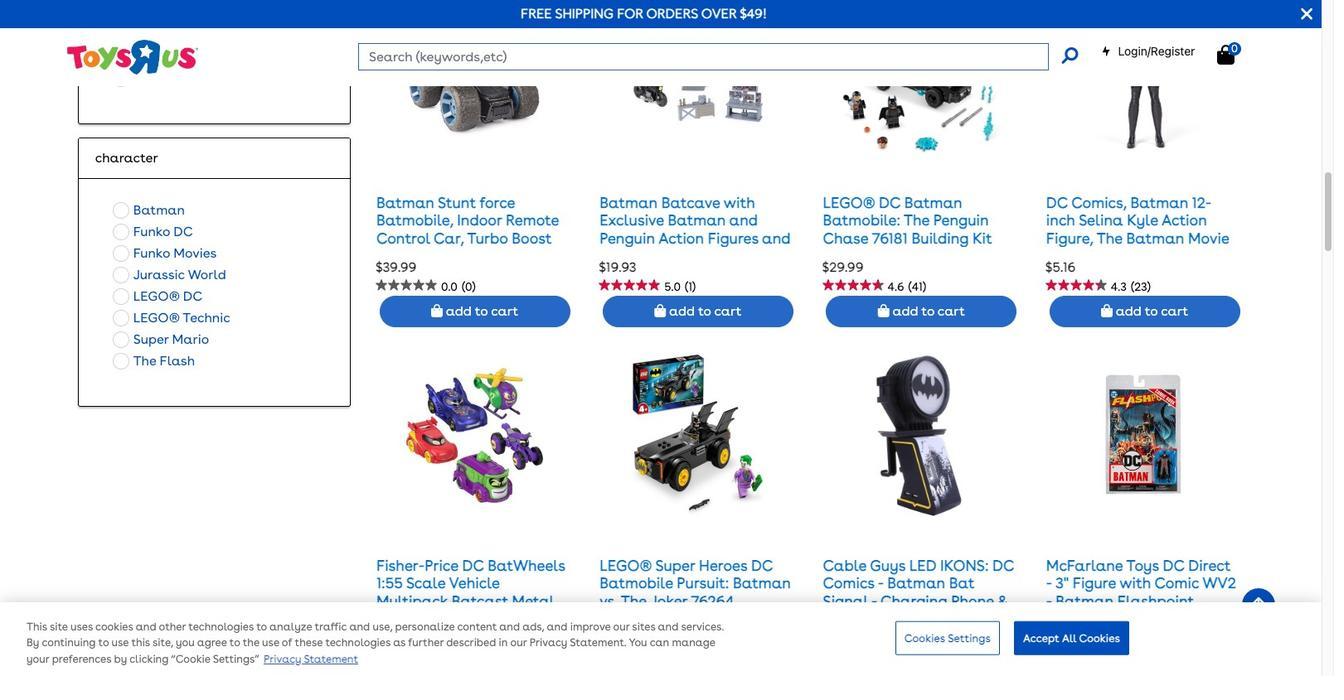 Task type: locate. For each thing, give the bounding box(es) containing it.
0 horizontal spatial 0.0
[[441, 280, 458, 293]]

toys r us image
[[65, 38, 198, 76]]

3 cart from the left
[[938, 304, 965, 319]]

2 shopping bag image from the left
[[1101, 304, 1113, 318]]

$49!
[[740, 6, 767, 22]]

0 horizontal spatial use
[[112, 638, 129, 650]]

5.0 down cars,
[[441, 643, 458, 656]]

lego® down the lego® dc button
[[133, 310, 180, 326]]

1 horizontal spatial $300
[[175, 49, 206, 65]]

accept all cookies
[[1023, 632, 1120, 645]]

to down (41) at the right top of the page
[[922, 304, 935, 319]]

1 vertical spatial toys
[[1127, 557, 1159, 574]]

use left of at the left bottom of page
[[262, 638, 279, 650]]

0 vertical spatial privacy
[[530, 638, 567, 650]]

add to cart
[[443, 304, 518, 319], [666, 304, 742, 319], [890, 304, 965, 319], [1113, 304, 1189, 319]]

toys up "ages"
[[1161, 248, 1194, 265]]

selina
[[1079, 212, 1124, 229]]

action down "12-"
[[1162, 212, 1207, 229]]

(0) down holder
[[909, 643, 923, 656]]

1 pieces from the left
[[491, 611, 535, 628]]

exclusive
[[600, 212, 664, 229]]

cookies down holder
[[905, 632, 946, 645]]

dc inside fisher-price dc batwheels 1:55 scale vehicle multipack batcast metal die cast cars, 5 pieces $19.99
[[462, 557, 484, 574]]

with up the flashpoint
[[1120, 575, 1151, 592]]

close button image
[[1302, 5, 1313, 23]]

with
[[724, 194, 755, 211], [1120, 575, 1151, 592]]

cookies settings
[[905, 632, 991, 645]]

this site uses cookies and other technologies to analyze traffic and use, personalize content and ads, and improve our sites and services. by continuing to use this site, you agree to the use of these technologies as further described in our privacy statement. you can manage your preferences by clicking "cookie settings"
[[27, 622, 724, 666]]

lego® up batmobile:
[[823, 194, 875, 211]]

shopping bag image down batcycle,
[[655, 304, 666, 318]]

2 pieces from the left
[[712, 611, 756, 628]]

0 horizontal spatial (0)
[[462, 280, 476, 293]]

0.0 (0) down 'stunts'
[[441, 280, 476, 293]]

building left kit
[[912, 230, 969, 247]]

the inside "lego® dc batman batmobile: the penguin chase 76181 building kit (392 pieces) $29.99"
[[904, 212, 930, 229]]

add down 4.6 (41)
[[893, 304, 918, 319]]

shopping bag image down 'stunts'
[[431, 304, 443, 318]]

batman up funko dc
[[133, 203, 185, 218]]

cookies right all
[[1079, 632, 1120, 645]]

die
[[376, 611, 399, 628]]

funko down funko dc button
[[133, 246, 170, 262]]

movie
[[1188, 230, 1230, 247]]

login/register button
[[1101, 43, 1195, 60]]

character element
[[95, 149, 333, 169]]

lego® dc batman batmobile: the penguin chase 76181 building kit (392 pieces) $29.99
[[822, 194, 992, 276]]

(1) down content
[[462, 643, 473, 656]]

dc up vehicle
[[462, 557, 484, 574]]

lego® technic
[[133, 310, 230, 326]]

batman inside button
[[133, 203, 185, 218]]

cart for turbo
[[491, 304, 518, 319]]

1 horizontal spatial 5.0 (1)
[[665, 280, 696, 293]]

our
[[613, 622, 630, 634], [510, 638, 527, 650]]

$200 - $300 button
[[108, 47, 211, 68]]

dc up comic
[[1163, 557, 1185, 574]]

kit
[[973, 230, 992, 247]]

add to cart down (23)
[[1113, 304, 1189, 319]]

add to cart for pieces)
[[890, 304, 965, 319]]

1 shopping bag image from the left
[[431, 304, 443, 318]]

0 horizontal spatial penguin
[[600, 230, 655, 247]]

lego® inside lego® super heroes dc batmobile pursuit: batman vs. the joker 76264 building set, 54 pieces $26.99
[[600, 557, 652, 574]]

2 horizontal spatial (0)
[[1132, 643, 1146, 656]]

action for batcycle,
[[659, 230, 704, 247]]

0 horizontal spatial our
[[510, 638, 527, 650]]

2 cart from the left
[[714, 304, 742, 319]]

4.3 (23)
[[1111, 280, 1151, 293]]

and up can
[[658, 622, 679, 634]]

1 horizontal spatial technologies
[[325, 638, 391, 650]]

shopping bag image right login/register
[[1217, 45, 1235, 65]]

lego® for lego® dc
[[133, 289, 180, 305]]

this
[[131, 638, 150, 650]]

dc up inch
[[1047, 194, 1068, 211]]

0 horizontal spatial $300
[[133, 71, 164, 87]]

add for stunts
[[446, 304, 472, 319]]

batman down batcave
[[668, 212, 726, 229]]

funko for funko dc
[[133, 224, 170, 240]]

0.0 (0)
[[441, 280, 476, 293], [888, 643, 923, 656], [1111, 643, 1146, 656]]

0 horizontal spatial shopping bag image
[[655, 304, 666, 318]]

0 vertical spatial super
[[133, 332, 169, 348]]

5.0 down batcycle,
[[665, 280, 681, 293]]

$19.93
[[599, 260, 637, 276]]

0 horizontal spatial shopping bag image
[[431, 304, 443, 318]]

5.0 (1) down content
[[441, 643, 473, 656]]

1 vertical spatial (1)
[[462, 643, 473, 656]]

4 cart from the left
[[1161, 304, 1189, 319]]

direct
[[1189, 557, 1231, 574]]

add to cart button down batman batcave with exclusive batman and penguin action figures and batcycle, $19.93 in the top of the page
[[603, 296, 794, 328]]

building up you
[[600, 611, 657, 628]]

stunt
[[438, 194, 476, 211]]

1 horizontal spatial privacy
[[530, 638, 567, 650]]

0.0 down 'stunts'
[[441, 280, 458, 293]]

use up by
[[112, 638, 129, 650]]

add down 4.3 (23)
[[1116, 304, 1142, 319]]

1 horizontal spatial toys
[[1161, 248, 1194, 265]]

0 horizontal spatial toys
[[1127, 557, 1159, 574]]

2 add from the left
[[669, 304, 695, 319]]

0.0 (0) down the flashpoint
[[1111, 643, 1146, 656]]

1 horizontal spatial building
[[912, 230, 969, 247]]

12-
[[1192, 194, 1212, 211]]

0 vertical spatial building
[[912, 230, 969, 247]]

pieces up in on the bottom left
[[491, 611, 535, 628]]

add
[[446, 304, 472, 319], [669, 304, 695, 319], [893, 304, 918, 319], [1116, 304, 1142, 319]]

4 add to cart button from the left
[[1050, 296, 1240, 328]]

0 horizontal spatial pieces
[[491, 611, 535, 628]]

None search field
[[358, 43, 1078, 70]]

$300 - $500
[[133, 71, 206, 87]]

0 vertical spatial toys
[[1161, 248, 1194, 265]]

0 horizontal spatial 5.0 (1)
[[441, 643, 473, 656]]

0 horizontal spatial 0.0 (0)
[[441, 280, 476, 293]]

&
[[998, 593, 1008, 610]]

add to cart button down 'stunts'
[[379, 296, 570, 328]]

0 horizontal spatial building
[[600, 611, 657, 628]]

the down batmobile
[[621, 593, 647, 610]]

1 vertical spatial our
[[510, 638, 527, 650]]

super inside button
[[133, 332, 169, 348]]

vs.
[[600, 593, 618, 610]]

0.0 down holder
[[888, 643, 904, 656]]

4 add to cart from the left
[[1113, 304, 1189, 319]]

free shipping for orders over $49!
[[521, 6, 767, 22]]

with up figures
[[724, 194, 755, 211]]

shopping bag image
[[431, 304, 443, 318], [1101, 304, 1113, 318]]

privacy down ads,
[[530, 638, 567, 650]]

and down collectible
[[1084, 265, 1112, 283]]

1 horizontal spatial pieces
[[712, 611, 756, 628]]

dc up batmobile:
[[879, 194, 901, 211]]

0 vertical spatial technologies
[[189, 622, 254, 634]]

0.0 (0) down holder
[[888, 643, 923, 656]]

1 vertical spatial building
[[600, 611, 657, 628]]

lego® for lego® dc batman batmobile: the penguin chase 76181 building kit (392 pieces) $29.99
[[823, 194, 875, 211]]

$19.99
[[376, 623, 414, 639]]

services.
[[681, 622, 724, 634]]

1 add from the left
[[446, 304, 472, 319]]

shopping bag image down 4.3
[[1101, 304, 1113, 318]]

add to cart button down (23)
[[1050, 296, 1240, 328]]

1 add to cart button from the left
[[379, 296, 570, 328]]

1 horizontal spatial super
[[656, 557, 695, 574]]

1 vertical spatial 5.0 (1)
[[441, 643, 473, 656]]

1 horizontal spatial shopping bag image
[[1101, 304, 1113, 318]]

1 horizontal spatial action
[[1162, 212, 1207, 229]]

shopping bag image
[[1217, 45, 1235, 65], [655, 304, 666, 318], [878, 304, 890, 318]]

building
[[912, 230, 969, 247], [600, 611, 657, 628]]

settings"
[[213, 654, 260, 666]]

0 horizontal spatial (1)
[[462, 643, 473, 656]]

1 horizontal spatial cookies
[[1079, 632, 1120, 645]]

super inside lego® super heroes dc batmobile pursuit: batman vs. the joker 76264 building set, 54 pieces $26.99
[[656, 557, 695, 574]]

technic
[[183, 310, 230, 326]]

traffic
[[315, 622, 347, 634]]

5.0
[[665, 280, 681, 293], [441, 643, 458, 656]]

2 horizontal spatial 0.0 (0)
[[1111, 643, 1146, 656]]

penguin down exclusive
[[600, 230, 655, 247]]

dc right heroes
[[751, 557, 773, 574]]

(0)
[[462, 280, 476, 293], [909, 643, 923, 656], [1132, 643, 1146, 656]]

batman down heroes
[[733, 575, 791, 592]]

(0) down 'stunts'
[[462, 280, 476, 293]]

metal
[[512, 593, 554, 610]]

pieces inside fisher-price dc batwheels 1:55 scale vehicle multipack batcast metal die cast cars, 5 pieces $19.99
[[491, 611, 535, 628]]

1 vertical spatial $300
[[133, 71, 164, 87]]

0 vertical spatial $300
[[175, 49, 206, 65]]

the
[[243, 638, 260, 650]]

lego® inside button
[[133, 289, 180, 305]]

batman up batmobile,
[[376, 194, 434, 211]]

0 horizontal spatial super
[[133, 332, 169, 348]]

batman down figure
[[1056, 593, 1114, 610]]

0 horizontal spatial with
[[724, 194, 755, 211]]

lego® inside "button"
[[133, 310, 180, 326]]

lego® for lego® technic
[[133, 310, 180, 326]]

dc up lego® technic on the left top
[[183, 289, 203, 305]]

privacy
[[530, 638, 567, 650], [264, 654, 301, 666]]

$300 down $200
[[133, 71, 164, 87]]

2 add to cart button from the left
[[603, 296, 794, 328]]

0 horizontal spatial 5.0
[[441, 643, 458, 656]]

0 horizontal spatial action
[[659, 230, 704, 247]]

mcfarlane toys dc direct - 3" figure with comic wv2 - batman flashpoint image
[[1077, 353, 1213, 519]]

pieces down 76264
[[712, 611, 756, 628]]

0 vertical spatial funko
[[133, 224, 170, 240]]

technologies up agree
[[189, 622, 254, 634]]

add down batman batcave with exclusive batman and penguin action figures and batcycle, $19.93 in the top of the page
[[669, 304, 695, 319]]

$100
[[133, 28, 161, 43]]

and
[[730, 212, 758, 229], [762, 230, 791, 247], [1084, 265, 1112, 283], [1202, 265, 1230, 283], [136, 622, 156, 634], [349, 622, 370, 634], [500, 622, 520, 634], [547, 622, 568, 634], [658, 622, 679, 634]]

lego® up batmobile
[[600, 557, 652, 574]]

batman batcave with exclusive batman and penguin action figures and batcycle, link
[[600, 194, 791, 265]]

$9.99
[[1046, 623, 1080, 639]]

1 vertical spatial funko
[[133, 246, 170, 262]]

54
[[690, 611, 708, 628]]

1 horizontal spatial 5.0
[[665, 280, 681, 293]]

the down super mario button
[[133, 354, 156, 369]]

3 add from the left
[[893, 304, 918, 319]]

add to cart button down (41) at the right top of the page
[[826, 296, 1017, 328]]

dc up &
[[993, 557, 1014, 574]]

1 cart from the left
[[491, 304, 518, 319]]

vehicle
[[449, 575, 500, 592]]

1 funko from the top
[[133, 224, 170, 240]]

1 vertical spatial super
[[656, 557, 695, 574]]

penguin inside batman batcave with exclusive batman and penguin action figures and batcycle, $19.93
[[600, 230, 655, 247]]

4.6 (41)
[[888, 280, 926, 293]]

dc up funko movies
[[174, 224, 193, 240]]

site,
[[153, 638, 173, 650]]

flash
[[160, 354, 195, 369]]

batman inside 'cable guys led ikons: dc comics - batman bat signal - charging phone & controller holder'
[[888, 575, 946, 592]]

pieces for 5
[[491, 611, 535, 628]]

batman down kyle
[[1127, 230, 1185, 247]]

pieces inside lego® super heroes dc batmobile pursuit: batman vs. the joker 76264 building set, 54 pieces $26.99
[[712, 611, 756, 628]]

1 horizontal spatial our
[[613, 622, 630, 634]]

statement.
[[570, 638, 626, 650]]

2 funko from the top
[[133, 246, 170, 262]]

0.0 right all
[[1111, 643, 1128, 656]]

batman inside lego® super heroes dc batmobile pursuit: batman vs. the joker 76264 building set, 54 pieces $26.99
[[733, 575, 791, 592]]

0 vertical spatial 5.0 (1)
[[665, 280, 696, 293]]

for
[[617, 6, 643, 22]]

action down batcave
[[659, 230, 704, 247]]

privacy statement link
[[264, 654, 358, 666]]

0 vertical spatial with
[[724, 194, 755, 211]]

$300 up $500
[[175, 49, 206, 65]]

cart for building
[[938, 304, 965, 319]]

to up the settings"
[[230, 638, 240, 650]]

action
[[1162, 212, 1207, 229], [659, 230, 704, 247]]

5.0 (1) down batman batcave with exclusive batman and penguin action figures and batcycle, $19.93 in the top of the page
[[665, 280, 696, 293]]

1 vertical spatial with
[[1120, 575, 1151, 592]]

add to cart down (41) at the right top of the page
[[890, 304, 965, 319]]

0 horizontal spatial cookies
[[905, 632, 946, 645]]

3 add to cart button from the left
[[826, 296, 1017, 328]]

scale
[[406, 575, 446, 592]]

2 add to cart from the left
[[666, 304, 742, 319]]

batman up 76181 at the right top of page
[[905, 194, 963, 211]]

inch
[[1047, 212, 1076, 229]]

lego® for lego® super heroes dc batmobile pursuit: batman vs. the joker 76264 building set, 54 pieces $26.99
[[600, 557, 652, 574]]

funko down the batman button at the left of page
[[133, 224, 170, 240]]

the up 76181 at the right top of page
[[904, 212, 930, 229]]

1 horizontal spatial with
[[1120, 575, 1151, 592]]

batcast
[[452, 593, 508, 610]]

login/register
[[1118, 44, 1195, 58]]

$100 - $150 button
[[108, 25, 205, 47]]

lego® down "jurassic"
[[133, 289, 180, 305]]

dc inside lego® super heroes dc batmobile pursuit: batman vs. the joker 76264 building set, 54 pieces $26.99
[[751, 557, 773, 574]]

penguin up kit
[[934, 212, 989, 229]]

to down cookies
[[98, 638, 109, 650]]

accept all cookies button
[[1014, 622, 1130, 656]]

dc
[[879, 194, 901, 211], [1047, 194, 1068, 211], [174, 224, 193, 240], [183, 289, 203, 305], [462, 557, 484, 574], [751, 557, 773, 574], [993, 557, 1014, 574], [1163, 557, 1185, 574]]

funko for funko movies
[[133, 246, 170, 262]]

comics,
[[1072, 194, 1127, 211]]

1 horizontal spatial use
[[262, 638, 279, 650]]

holder
[[899, 611, 947, 628]]

penguin
[[934, 212, 989, 229], [600, 230, 655, 247]]

lego® inside "lego® dc batman batmobile: the penguin chase 76181 building kit (392 pieces) $29.99"
[[823, 194, 875, 211]]

fisher-price dc batwheels 1:55 scale vehicle multipack batcast metal die cast cars, 5 pieces $19.99
[[376, 557, 565, 639]]

1 horizontal spatial shopping bag image
[[878, 304, 890, 318]]

add to cart down 'stunts'
[[443, 304, 518, 319]]

improve
[[570, 622, 611, 634]]

3 add to cart from the left
[[890, 304, 965, 319]]

- up controller
[[872, 593, 877, 610]]

this
[[27, 622, 47, 634]]

action inside dc comics, batman 12- inch selina kyle action figure, the batman movie collectible kids toys for boys and girls ages 3 and up
[[1162, 212, 1207, 229]]

76264
[[691, 593, 734, 610]]

2 horizontal spatial shopping bag image
[[1217, 45, 1235, 65]]

(1) down batman batcave with exclusive batman and penguin action figures and batcycle, $19.93 in the top of the page
[[685, 280, 696, 293]]

crazy
[[376, 248, 420, 265]]

- left 3"
[[1047, 575, 1052, 592]]

our right in on the bottom left
[[510, 638, 527, 650]]

toys inside dc comics, batman 12- inch selina kyle action figure, the batman movie collectible kids toys for boys and girls ages 3 and up
[[1161, 248, 1194, 265]]

to down (23)
[[1145, 304, 1158, 319]]

the inside the flash button
[[133, 354, 156, 369]]

our left sites
[[613, 622, 630, 634]]

building inside lego® super heroes dc batmobile pursuit: batman vs. the joker 76264 building set, 54 pieces $26.99
[[600, 611, 657, 628]]

1 cookies from the left
[[905, 632, 946, 645]]

dc inside mcfarlane toys dc direct - 3" figure with comic wv2 - batman flashpoint
[[1163, 557, 1185, 574]]

technologies
[[189, 622, 254, 634], [325, 638, 391, 650]]

shopping bag image down 4.6
[[878, 304, 890, 318]]

clicking
[[130, 654, 169, 666]]

0 horizontal spatial privacy
[[264, 654, 301, 666]]

0 vertical spatial (1)
[[685, 280, 696, 293]]

toys
[[1161, 248, 1194, 265], [1127, 557, 1159, 574]]

1 add to cart from the left
[[443, 304, 518, 319]]

cable guys led ikons: dc comics - batman bat signal - charging phone & controller holder image
[[838, 353, 1005, 519]]

add to cart down batman batcave with exclusive batman and penguin action figures and batcycle, $19.93 in the top of the page
[[666, 304, 742, 319]]

fisher-price dc batwheels 1:55 scale vehicle multipack batcast metal die cast cars, 5 pieces image
[[407, 353, 543, 519]]

batman stunt force batmobile, indoor remote control car, turbo boost crazy stunts $39.99
[[376, 194, 559, 276]]

(392
[[823, 248, 853, 265]]

$300
[[175, 49, 206, 65], [133, 71, 164, 87]]

force
[[480, 194, 515, 211]]

action inside batman batcave with exclusive batman and penguin action figures and batcycle, $19.93
[[659, 230, 704, 247]]

the inside lego® super heroes dc batmobile pursuit: batman vs. the joker 76264 building set, 54 pieces $26.99
[[621, 593, 647, 610]]

led
[[910, 557, 937, 574]]

cart
[[491, 304, 518, 319], [714, 304, 742, 319], [938, 304, 965, 319], [1161, 304, 1189, 319]]

toys up the flashpoint
[[1127, 557, 1159, 574]]

to down batman batcave with exclusive batman and penguin action figures and batcycle, $19.93 in the top of the page
[[698, 304, 711, 319]]

1 horizontal spatial penguin
[[934, 212, 989, 229]]

price
[[425, 557, 459, 574]]

lego® super heroes dc batmobile pursuit: batman vs. the joker 76264 building set, 54 pieces image
[[630, 353, 766, 519]]

the down selina
[[1097, 230, 1123, 247]]



Task type: describe. For each thing, give the bounding box(es) containing it.
1 vertical spatial 5.0
[[441, 643, 458, 656]]

0 vertical spatial our
[[613, 622, 630, 634]]

ages
[[1152, 265, 1186, 283]]

the inside dc comics, batman 12- inch selina kyle action figure, the batman movie collectible kids toys for boys and girls ages 3 and up
[[1097, 230, 1123, 247]]

and down for
[[1202, 265, 1230, 283]]

settings
[[948, 632, 991, 645]]

set,
[[661, 611, 686, 628]]

add for pieces)
[[893, 304, 918, 319]]

batman inside batman stunt force batmobile, indoor remote control car, turbo boost crazy stunts $39.99
[[376, 194, 434, 211]]

figure
[[1073, 575, 1116, 592]]

4.6
[[888, 280, 904, 293]]

shopping bag image for batman batcave with exclusive batman and penguin action figures and batcycle,
[[655, 304, 666, 318]]

of
[[282, 638, 292, 650]]

dc comics, batman 12-inch selina kyle action figure, the batman movie collectible kids toys for boys and girls ages 3 and up image
[[1077, 0, 1213, 156]]

batman stunt force batmobile, indoor remote control car, turbo boost crazy stunts link
[[376, 194, 559, 265]]

collectible
[[1047, 248, 1124, 265]]

fisher-price dc batwheels 1:55 scale vehicle multipack batcast metal die cast cars, 5 pieces link
[[376, 557, 565, 628]]

shopping bag image for batman stunt force batmobile, indoor remote control car, turbo boost crazy stunts
[[431, 304, 443, 318]]

fisher-
[[376, 557, 425, 574]]

shopping bag image inside 0 link
[[1217, 45, 1235, 65]]

batman batcave with exclusive batman and penguin action figures and batcycle, $19.93
[[599, 194, 791, 276]]

control
[[376, 230, 430, 247]]

4 add from the left
[[1116, 304, 1142, 319]]

girls
[[1116, 265, 1148, 283]]

batcycle,
[[600, 248, 666, 265]]

with inside mcfarlane toys dc direct - 3" figure with comic wv2 - batman flashpoint
[[1120, 575, 1151, 592]]

76181
[[872, 230, 908, 247]]

Enter Keyword or Item No. search field
[[358, 43, 1049, 70]]

preferences
[[52, 654, 111, 666]]

free shipping for orders over $49! link
[[521, 6, 767, 22]]

batman stunt force batmobile, indoor remote control car, turbo boost crazy stunts image
[[407, 0, 543, 156]]

"cookie
[[171, 654, 210, 666]]

4.9 (12)
[[665, 643, 702, 656]]

by
[[114, 654, 127, 666]]

toys inside mcfarlane toys dc direct - 3" figure with comic wv2 - batman flashpoint
[[1127, 557, 1159, 574]]

dc inside 'cable guys led ikons: dc comics - batman bat signal - charging phone & controller holder'
[[993, 557, 1014, 574]]

shopping bag image for dc comics, batman 12- inch selina kyle action figure, the batman movie collectible kids toys for boys and girls ages 3 and up
[[1101, 304, 1113, 318]]

1 use from the left
[[112, 638, 129, 650]]

lego® dc
[[133, 289, 203, 305]]

mcfarlane toys dc direct - 3" figure with comic wv2 - batman flashpoint
[[1047, 557, 1237, 610]]

to down turbo
[[475, 304, 488, 319]]

batman inside mcfarlane toys dc direct - 3" figure with comic wv2 - batman flashpoint
[[1056, 593, 1114, 610]]

super mario
[[133, 332, 209, 348]]

cookies
[[95, 622, 133, 634]]

batman up exclusive
[[600, 194, 658, 211]]

pieces)
[[857, 248, 905, 265]]

$150
[[172, 28, 200, 43]]

batwheels
[[488, 557, 565, 574]]

privacy inside this site uses cookies and other technologies to analyze traffic and use, personalize content and ads, and improve our sites and services. by continuing to use this site, you agree to the use of these technologies as further described in our privacy statement. you can manage your preferences by clicking "cookie settings"
[[530, 638, 567, 650]]

car,
[[434, 230, 464, 247]]

$26.99
[[599, 623, 641, 639]]

character
[[95, 150, 158, 166]]

cable guys led ikons: dc comics - batman bat signal - charging phone & controller holder
[[823, 557, 1014, 628]]

and up this
[[136, 622, 156, 634]]

figure,
[[1047, 230, 1094, 247]]

comic
[[1155, 575, 1200, 592]]

batman button
[[108, 200, 190, 222]]

cart for figures
[[714, 304, 742, 319]]

- up $9.99
[[1047, 593, 1052, 610]]

further
[[408, 638, 444, 650]]

add to cart for stunts
[[443, 304, 518, 319]]

add to cart for $19.93
[[666, 304, 742, 319]]

dc inside "lego® dc batman batmobile: the penguin chase 76181 building kit (392 pieces) $29.99"
[[879, 194, 901, 211]]

2 use from the left
[[262, 638, 279, 650]]

1 horizontal spatial 0.0
[[888, 643, 904, 656]]

and left use,
[[349, 622, 370, 634]]

dc inside button
[[183, 289, 203, 305]]

1 vertical spatial privacy
[[264, 654, 301, 666]]

0 link
[[1217, 42, 1252, 66]]

cable
[[823, 557, 867, 574]]

penguin inside "lego® dc batman batmobile: the penguin chase 76181 building kit (392 pieces) $29.99"
[[934, 212, 989, 229]]

all
[[1062, 632, 1077, 645]]

add for $19.93
[[669, 304, 695, 319]]

controller
[[823, 611, 896, 628]]

sites
[[632, 622, 656, 634]]

movies
[[174, 246, 217, 262]]

batman batcave with exclusive batman and penguin action figures and batcycle, image
[[630, 0, 766, 156]]

1 vertical spatial technologies
[[325, 638, 391, 650]]

your
[[27, 654, 49, 666]]

statement
[[304, 654, 358, 666]]

batcave
[[662, 194, 720, 211]]

remote
[[506, 212, 559, 229]]

by
[[27, 638, 39, 650]]

in
[[499, 638, 508, 650]]

as
[[393, 638, 406, 650]]

and up in on the bottom left
[[500, 622, 520, 634]]

add to cart button for stunts
[[379, 296, 570, 328]]

figures
[[708, 230, 759, 247]]

other
[[159, 622, 186, 634]]

dc inside button
[[174, 224, 193, 240]]

1 horizontal spatial 0.0 (0)
[[888, 643, 923, 656]]

and right figures
[[762, 230, 791, 247]]

add to cart button for $19.93
[[603, 296, 794, 328]]

bat
[[949, 575, 975, 592]]

dc inside dc comics, batman 12- inch selina kyle action figure, the batman movie collectible kids toys for boys and girls ages 3 and up
[[1047, 194, 1068, 211]]

shopping bag image for lego® dc batman batmobile: the penguin chase 76181 building kit (392 pieces)
[[878, 304, 890, 318]]

jurassic
[[133, 267, 185, 283]]

pieces for 54
[[712, 611, 756, 628]]

over
[[701, 6, 737, 22]]

batman up kyle
[[1131, 194, 1189, 211]]

batmobile
[[600, 575, 673, 592]]

- left $500
[[167, 71, 172, 87]]

charging
[[881, 593, 948, 610]]

indoor
[[457, 212, 502, 229]]

to up the
[[256, 622, 267, 634]]

mcfarlane
[[1047, 557, 1123, 574]]

0 vertical spatial 5.0
[[665, 280, 681, 293]]

$39.99
[[376, 260, 417, 276]]

boost
[[512, 230, 552, 247]]

personalize
[[395, 622, 455, 634]]

$5.16
[[1046, 260, 1076, 276]]

action for batman
[[1162, 212, 1207, 229]]

jurassic world button
[[108, 265, 231, 286]]

building inside "lego® dc batman batmobile: the penguin chase 76181 building kit (392 pieces) $29.99"
[[912, 230, 969, 247]]

5
[[479, 611, 487, 628]]

lego® dc batman batmobile: the penguin chase 76181 building kit (392 pieces) link
[[823, 194, 992, 265]]

wv2
[[1203, 575, 1237, 592]]

4.3
[[1111, 280, 1127, 293]]

(41)
[[909, 280, 926, 293]]

1 horizontal spatial (0)
[[909, 643, 923, 656]]

2 cookies from the left
[[1079, 632, 1120, 645]]

(12)
[[685, 643, 702, 656]]

$29.99
[[822, 260, 864, 276]]

use,
[[373, 622, 392, 634]]

- right "$100"
[[164, 28, 169, 43]]

you
[[176, 638, 195, 650]]

ikons:
[[941, 557, 989, 574]]

lego® dc batman batmobile: the penguin chase 76181 building kit (392 pieces) image
[[838, 0, 1005, 156]]

1 horizontal spatial (1)
[[685, 280, 696, 293]]

and right ads,
[[547, 622, 568, 634]]

shipping
[[555, 6, 614, 22]]

- right $200
[[167, 49, 172, 65]]

lego® dc button
[[108, 286, 208, 308]]

add to cart button for pieces)
[[826, 296, 1017, 328]]

site
[[50, 622, 68, 634]]

up
[[1047, 283, 1064, 301]]

- down the "guys"
[[878, 575, 884, 592]]

with inside batman batcave with exclusive batman and penguin action figures and batcycle, $19.93
[[724, 194, 755, 211]]

batman inside "lego® dc batman batmobile: the penguin chase 76181 building kit (392 pieces) $29.99"
[[905, 194, 963, 211]]

2 horizontal spatial 0.0
[[1111, 643, 1128, 656]]

and up figures
[[730, 212, 758, 229]]

$500
[[175, 71, 206, 87]]

can
[[650, 638, 669, 650]]

0 horizontal spatial technologies
[[189, 622, 254, 634]]

funko movies
[[133, 246, 217, 262]]

privacy statement
[[264, 654, 358, 666]]

kids
[[1128, 248, 1158, 265]]



Task type: vqa. For each thing, say whether or not it's contained in the screenshot.


